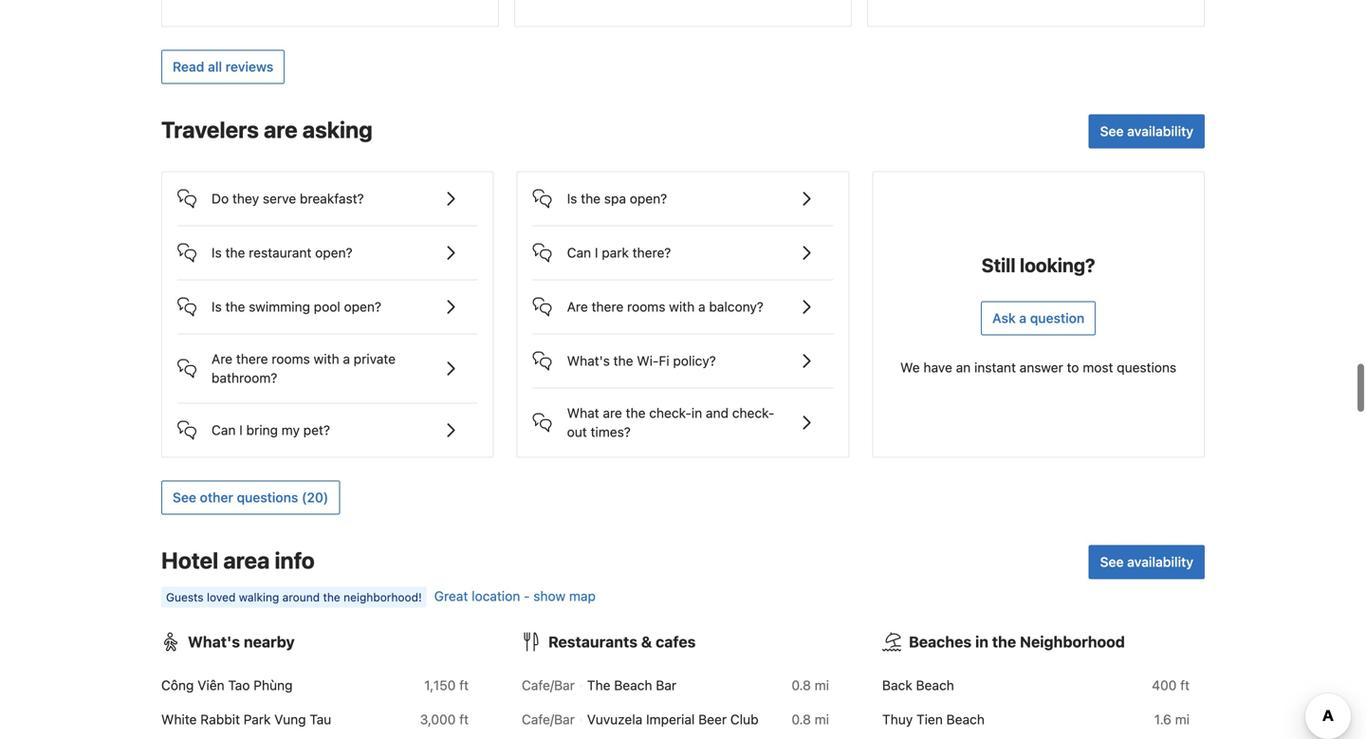 Task type: vqa. For each thing, say whether or not it's contained in the screenshot.
the left book
no



Task type: locate. For each thing, give the bounding box(es) containing it.
open? inside button
[[630, 191, 667, 207]]

ask
[[993, 311, 1016, 326]]

read
[[173, 59, 204, 75]]

are up times?
[[603, 406, 623, 421]]

is inside button
[[567, 191, 578, 207]]

the inside button
[[225, 299, 245, 315]]

1 check- from the left
[[650, 406, 692, 421]]

2 vertical spatial see
[[1101, 555, 1124, 570]]

can i park there?
[[567, 245, 671, 261]]

there inside are there rooms with a private bathroom?
[[236, 351, 268, 367]]

and
[[706, 406, 729, 421]]

1 vertical spatial there
[[236, 351, 268, 367]]

beach for back
[[916, 678, 955, 694]]

mi right 1.6
[[1176, 712, 1190, 728]]

can left park
[[567, 245, 591, 261]]

serve
[[263, 191, 296, 207]]

1 vertical spatial with
[[314, 351, 339, 367]]

1 horizontal spatial i
[[595, 245, 598, 261]]

ft
[[460, 678, 469, 694], [1181, 678, 1190, 694], [460, 712, 469, 728]]

rooms for private
[[272, 351, 310, 367]]

location
[[472, 589, 520, 604]]

0 vertical spatial cafe/bar
[[522, 678, 575, 694]]

open? for is the spa open?
[[630, 191, 667, 207]]

are for are there rooms with a balcony?
[[567, 299, 588, 315]]

there up bathroom?
[[236, 351, 268, 367]]

1 horizontal spatial there
[[592, 299, 624, 315]]

read all reviews button
[[161, 50, 285, 84]]

what's up what
[[567, 353, 610, 369]]

0 horizontal spatial questions
[[237, 490, 298, 506]]

can inside 'can i bring my pet?' button
[[212, 423, 236, 438]]

beach for the
[[614, 678, 653, 694]]

0 horizontal spatial are
[[212, 351, 233, 367]]

is inside button
[[212, 299, 222, 315]]

1.6 mi
[[1155, 712, 1190, 728]]

is inside "button"
[[212, 245, 222, 261]]

1 vertical spatial open?
[[315, 245, 353, 261]]

check- right and
[[733, 406, 775, 421]]

can for can i park there?
[[567, 245, 591, 261]]

open? inside "button"
[[315, 245, 353, 261]]

0 vertical spatial i
[[595, 245, 598, 261]]

viên
[[198, 678, 225, 694]]

check-
[[650, 406, 692, 421], [733, 406, 775, 421]]

there down park
[[592, 299, 624, 315]]

beach right tien
[[947, 712, 985, 728]]

what's for what's nearby
[[188, 633, 240, 651]]

can left bring
[[212, 423, 236, 438]]

1 horizontal spatial with
[[669, 299, 695, 315]]

can
[[567, 245, 591, 261], [212, 423, 236, 438]]

wi-
[[637, 353, 659, 369]]

what are the check-in and check- out times?
[[567, 406, 775, 440]]

i left park
[[595, 245, 598, 261]]

see
[[1101, 124, 1124, 139], [173, 490, 196, 506], [1101, 555, 1124, 570]]

1 vertical spatial questions
[[237, 490, 298, 506]]

i left bring
[[239, 423, 243, 438]]

1 see availability button from the top
[[1089, 115, 1205, 149]]

cafe/bar left the
[[522, 678, 575, 694]]

rooms inside are there rooms with a balcony? button
[[627, 299, 666, 315]]

1 see availability from the top
[[1101, 124, 1194, 139]]

the left swimming
[[225, 299, 245, 315]]

they
[[232, 191, 259, 207]]

2 see availability button from the top
[[1089, 546, 1205, 580]]

rooms
[[627, 299, 666, 315], [272, 351, 310, 367]]

read all reviews
[[173, 59, 274, 75]]

are for the
[[603, 406, 623, 421]]

in inside what are the check-in and check- out times?
[[692, 406, 703, 421]]

1 horizontal spatial in
[[976, 633, 989, 651]]

questions right most
[[1117, 360, 1177, 376]]

nearby
[[244, 633, 295, 651]]

mi for restaurants & cafes
[[815, 712, 830, 728]]

2 vertical spatial open?
[[344, 299, 382, 315]]

công
[[161, 678, 194, 694]]

0 vertical spatial see availability button
[[1089, 115, 1205, 149]]

1 horizontal spatial what's
[[567, 353, 610, 369]]

1 horizontal spatial check-
[[733, 406, 775, 421]]

the
[[581, 191, 601, 207], [225, 245, 245, 261], [225, 299, 245, 315], [614, 353, 634, 369], [626, 406, 646, 421], [323, 591, 341, 604], [993, 633, 1017, 651]]

vuvuzela
[[587, 712, 643, 728]]

is left swimming
[[212, 299, 222, 315]]

1 cafe/bar from the top
[[522, 678, 575, 694]]

1 0.8 mi from the top
[[792, 678, 830, 694]]

the left restaurant
[[225, 245, 245, 261]]

i for bring
[[239, 423, 243, 438]]

1 vertical spatial are
[[603, 406, 623, 421]]

bar
[[656, 678, 677, 694]]

1 horizontal spatial a
[[699, 299, 706, 315]]

what's inside button
[[567, 353, 610, 369]]

beach
[[614, 678, 653, 694], [916, 678, 955, 694], [947, 712, 985, 728]]

0 vertical spatial with
[[669, 299, 695, 315]]

is the spa open?
[[567, 191, 667, 207]]

0 vertical spatial see availability
[[1101, 124, 1194, 139]]

400
[[1152, 678, 1177, 694]]

0 horizontal spatial i
[[239, 423, 243, 438]]

open? up is the swimming pool open? button at left top
[[315, 245, 353, 261]]

is for is the spa open?
[[567, 191, 578, 207]]

a inside are there rooms with a private bathroom?
[[343, 351, 350, 367]]

0 vertical spatial can
[[567, 245, 591, 261]]

with inside are there rooms with a balcony? button
[[669, 299, 695, 315]]

a left balcony?
[[699, 299, 706, 315]]

0 horizontal spatial a
[[343, 351, 350, 367]]

0 vertical spatial see
[[1101, 124, 1124, 139]]

mi left thuy
[[815, 712, 830, 728]]

great location - show map link
[[434, 589, 596, 604]]

is
[[567, 191, 578, 207], [212, 245, 222, 261], [212, 299, 222, 315]]

imperial
[[646, 712, 695, 728]]

beach up thuy tien beach at right bottom
[[916, 678, 955, 694]]

cafe/bar for the beach bar
[[522, 678, 575, 694]]

1 vertical spatial i
[[239, 423, 243, 438]]

0 vertical spatial are
[[264, 116, 298, 143]]

in right beaches
[[976, 633, 989, 651]]

1 vertical spatial can
[[212, 423, 236, 438]]

with up what's the wi-fi policy? button
[[669, 299, 695, 315]]

1 horizontal spatial are
[[567, 299, 588, 315]]

1 vertical spatial 0.8 mi
[[792, 712, 830, 728]]

rooms up bathroom?
[[272, 351, 310, 367]]

beaches
[[909, 633, 972, 651]]

0 horizontal spatial in
[[692, 406, 703, 421]]

2 0.8 mi from the top
[[792, 712, 830, 728]]

the up times?
[[626, 406, 646, 421]]

availability
[[1128, 124, 1194, 139], [1128, 555, 1194, 570]]

open? right pool
[[344, 299, 382, 315]]

out
[[567, 424, 587, 440]]

0 vertical spatial are
[[567, 299, 588, 315]]

1 vertical spatial rooms
[[272, 351, 310, 367]]

rooms up wi-
[[627, 299, 666, 315]]

1 vertical spatial are
[[212, 351, 233, 367]]

0 vertical spatial is
[[567, 191, 578, 207]]

0 horizontal spatial are
[[264, 116, 298, 143]]

with inside are there rooms with a private bathroom?
[[314, 351, 339, 367]]

rooms inside are there rooms with a private bathroom?
[[272, 351, 310, 367]]

is the swimming pool open? button
[[177, 281, 478, 319]]

1 vertical spatial cafe/bar
[[522, 712, 575, 728]]

bathroom?
[[212, 370, 277, 386]]

there inside are there rooms with a balcony? button
[[592, 299, 624, 315]]

in left and
[[692, 406, 703, 421]]

cafe/bar for vuvuzela imperial beer club
[[522, 712, 575, 728]]

still looking?
[[982, 254, 1096, 276]]

ft right 400
[[1181, 678, 1190, 694]]

guests
[[166, 591, 204, 604]]

1 horizontal spatial are
[[603, 406, 623, 421]]

is left spa
[[567, 191, 578, 207]]

0 vertical spatial there
[[592, 299, 624, 315]]

a inside button
[[1020, 311, 1027, 326]]

policy?
[[673, 353, 716, 369]]

with
[[669, 299, 695, 315], [314, 351, 339, 367]]

are there rooms with a balcony?
[[567, 299, 764, 315]]

can inside can i park there? button
[[567, 245, 591, 261]]

ft right 1,150
[[460, 678, 469, 694]]

cafes
[[656, 633, 696, 651]]

are inside what are the check-in and check- out times?
[[603, 406, 623, 421]]

1 horizontal spatial rooms
[[627, 299, 666, 315]]

questions inside see other questions (20) button
[[237, 490, 298, 506]]

mi left back
[[815, 678, 830, 694]]

with left private
[[314, 351, 339, 367]]

1 vertical spatial 0.8
[[792, 712, 811, 728]]

the left spa
[[581, 191, 601, 207]]

restaurant
[[249, 245, 312, 261]]

we have an instant answer to most questions
[[901, 360, 1177, 376]]

park
[[602, 245, 629, 261]]

ft right 3,000
[[460, 712, 469, 728]]

open? inside button
[[344, 299, 382, 315]]

questions left (20) at bottom left
[[237, 490, 298, 506]]

0.8 mi left back
[[792, 678, 830, 694]]

i
[[595, 245, 598, 261], [239, 423, 243, 438]]

0 vertical spatial questions
[[1117, 360, 1177, 376]]

to
[[1067, 360, 1080, 376]]

0 vertical spatial open?
[[630, 191, 667, 207]]

0 horizontal spatial with
[[314, 351, 339, 367]]

spa
[[605, 191, 626, 207]]

the inside what are the check-in and check- out times?
[[626, 406, 646, 421]]

1.6
[[1155, 712, 1172, 728]]

are up bathroom?
[[212, 351, 233, 367]]

1 horizontal spatial can
[[567, 245, 591, 261]]

0 horizontal spatial there
[[236, 351, 268, 367]]

rooms for balcony?
[[627, 299, 666, 315]]

1 availability from the top
[[1128, 124, 1194, 139]]

2 vertical spatial is
[[212, 299, 222, 315]]

a left private
[[343, 351, 350, 367]]

2 availability from the top
[[1128, 555, 1194, 570]]

the left wi-
[[614, 353, 634, 369]]

0 horizontal spatial rooms
[[272, 351, 310, 367]]

see availability
[[1101, 124, 1194, 139], [1101, 555, 1194, 570]]

1 vertical spatial availability
[[1128, 555, 1194, 570]]

there for are there rooms with a balcony?
[[592, 299, 624, 315]]

2 cafe/bar from the top
[[522, 712, 575, 728]]

0.8 mi right club
[[792, 712, 830, 728]]

most
[[1083, 360, 1114, 376]]

is the restaurant open?
[[212, 245, 353, 261]]

great location - show map
[[434, 589, 596, 604]]

0 horizontal spatial check-
[[650, 406, 692, 421]]

there
[[592, 299, 624, 315], [236, 351, 268, 367]]

is down do
[[212, 245, 222, 261]]

1 vertical spatial see
[[173, 490, 196, 506]]

what's up viên
[[188, 633, 240, 651]]

beach left bar
[[614, 678, 653, 694]]

0 vertical spatial rooms
[[627, 299, 666, 315]]

cafe/bar
[[522, 678, 575, 694], [522, 712, 575, 728]]

tien
[[917, 712, 943, 728]]

2 0.8 from the top
[[792, 712, 811, 728]]

0 vertical spatial 0.8
[[792, 678, 811, 694]]

2 horizontal spatial a
[[1020, 311, 1027, 326]]

a right ask
[[1020, 311, 1027, 326]]

neighborhood
[[1020, 633, 1126, 651]]

are down can i park there?
[[567, 299, 588, 315]]

vung
[[275, 712, 306, 728]]

are left asking
[[264, 116, 298, 143]]

restaurants
[[549, 633, 638, 651]]

0 vertical spatial what's
[[567, 353, 610, 369]]

1 vertical spatial see availability
[[1101, 555, 1194, 570]]

2 see availability from the top
[[1101, 555, 1194, 570]]

can i bring my pet?
[[212, 423, 330, 438]]

0 horizontal spatial can
[[212, 423, 236, 438]]

availability for hotel area info
[[1128, 555, 1194, 570]]

times?
[[591, 424, 631, 440]]

hotel area info
[[161, 547, 315, 574]]

0 horizontal spatial what's
[[188, 633, 240, 651]]

what's
[[567, 353, 610, 369], [188, 633, 240, 651]]

1 vertical spatial is
[[212, 245, 222, 261]]

tao
[[228, 678, 250, 694]]

are inside are there rooms with a private bathroom?
[[212, 351, 233, 367]]

1 0.8 from the top
[[792, 678, 811, 694]]

park
[[244, 712, 271, 728]]

info
[[275, 547, 315, 574]]

1 vertical spatial what's
[[188, 633, 240, 651]]

0 vertical spatial in
[[692, 406, 703, 421]]

cafe/bar left vuvuzela at the left bottom of the page
[[522, 712, 575, 728]]

0 vertical spatial 0.8 mi
[[792, 678, 830, 694]]

1 vertical spatial see availability button
[[1089, 546, 1205, 580]]

are inside are there rooms with a balcony? button
[[567, 299, 588, 315]]

open?
[[630, 191, 667, 207], [315, 245, 353, 261], [344, 299, 382, 315]]

0 vertical spatial availability
[[1128, 124, 1194, 139]]

open? right spa
[[630, 191, 667, 207]]

questions
[[1117, 360, 1177, 376], [237, 490, 298, 506]]

ask a question
[[993, 311, 1085, 326]]

check- left and
[[650, 406, 692, 421]]



Task type: describe. For each thing, give the bounding box(es) containing it.
reviews
[[226, 59, 274, 75]]

breakfast?
[[300, 191, 364, 207]]

see for travelers are asking
[[1101, 124, 1124, 139]]

ask a question button
[[982, 302, 1096, 336]]

1 vertical spatial in
[[976, 633, 989, 651]]

travelers are asking
[[161, 116, 373, 143]]

thuy tien beach
[[883, 712, 985, 728]]

i for park
[[595, 245, 598, 261]]

0.8 for the beach bar
[[792, 678, 811, 694]]

what's for what's the wi-fi policy?
[[567, 353, 610, 369]]

can i park there? button
[[533, 227, 834, 265]]

have
[[924, 360, 953, 376]]

the
[[587, 678, 611, 694]]

do they serve breakfast?
[[212, 191, 364, 207]]

see other questions (20) button
[[161, 481, 340, 515]]

can i bring my pet? button
[[177, 404, 478, 442]]

1,150
[[425, 678, 456, 694]]

fi
[[659, 353, 670, 369]]

back
[[883, 678, 913, 694]]

area
[[223, 547, 270, 574]]

công viên tao phùng
[[161, 678, 293, 694]]

neighborhood!
[[344, 591, 422, 604]]

private
[[354, 351, 396, 367]]

3,000 ft
[[420, 712, 469, 728]]

are there rooms with a private bathroom?
[[212, 351, 396, 386]]

400 ft
[[1152, 678, 1190, 694]]

do they serve breakfast? button
[[177, 172, 478, 210]]

can for can i bring my pet?
[[212, 423, 236, 438]]

show
[[534, 589, 566, 604]]

see availability for info
[[1101, 555, 1194, 570]]

other
[[200, 490, 233, 506]]

see availability button for travelers are asking
[[1089, 115, 1205, 149]]

see availability button for hotel area info
[[1089, 546, 1205, 580]]

still
[[982, 254, 1016, 276]]

are there rooms with a balcony? button
[[533, 281, 834, 319]]

see for hotel area info
[[1101, 555, 1124, 570]]

instant
[[975, 360, 1017, 376]]

a for balcony?
[[699, 299, 706, 315]]

bring
[[246, 423, 278, 438]]

ft for what's nearby
[[460, 678, 469, 694]]

ft for beaches in the neighborhood
[[1181, 678, 1190, 694]]

0.8 mi for the beach bar
[[792, 678, 830, 694]]

is the restaurant open? button
[[177, 227, 478, 265]]

club
[[731, 712, 759, 728]]

there?
[[633, 245, 671, 261]]

there for are there rooms with a private bathroom?
[[236, 351, 268, 367]]

do
[[212, 191, 229, 207]]

the right beaches
[[993, 633, 1017, 651]]

tau
[[310, 712, 332, 728]]

are there rooms with a private bathroom? button
[[177, 335, 478, 388]]

rabbit
[[201, 712, 240, 728]]

back beach
[[883, 678, 955, 694]]

map
[[569, 589, 596, 604]]

what's nearby
[[188, 633, 295, 651]]

asking
[[303, 116, 373, 143]]

vuvuzela imperial beer club
[[587, 712, 759, 728]]

are for are there rooms with a private bathroom?
[[212, 351, 233, 367]]

walking
[[239, 591, 279, 604]]

-
[[524, 589, 530, 604]]

restaurants & cafes
[[549, 633, 696, 651]]

2 check- from the left
[[733, 406, 775, 421]]

answer
[[1020, 360, 1064, 376]]

open? for is the restaurant open?
[[315, 245, 353, 261]]

see other questions (20)
[[173, 490, 329, 506]]

travelers
[[161, 116, 259, 143]]

question
[[1031, 311, 1085, 326]]

(20)
[[302, 490, 329, 506]]

my
[[282, 423, 300, 438]]

&
[[641, 633, 652, 651]]

a for private
[[343, 351, 350, 367]]

beer
[[699, 712, 727, 728]]

is for is the restaurant open?
[[212, 245, 222, 261]]

the beach bar
[[587, 678, 677, 694]]

1 horizontal spatial questions
[[1117, 360, 1177, 376]]

1,150 ft
[[425, 678, 469, 694]]

what's the wi-fi policy? button
[[533, 335, 834, 373]]

white
[[161, 712, 197, 728]]

we
[[901, 360, 920, 376]]

the inside "button"
[[225, 245, 245, 261]]

swimming
[[249, 299, 310, 315]]

phùng
[[254, 678, 293, 694]]

pool
[[314, 299, 341, 315]]

the right around
[[323, 591, 341, 604]]

with for private
[[314, 351, 339, 367]]

pet?
[[304, 423, 330, 438]]

mi for beaches in the neighborhood
[[1176, 712, 1190, 728]]

availability for travelers are asking
[[1128, 124, 1194, 139]]

what's the wi-fi policy?
[[567, 353, 716, 369]]

loved
[[207, 591, 236, 604]]

see availability for asking
[[1101, 124, 1194, 139]]

are for asking
[[264, 116, 298, 143]]

guests loved walking around the neighborhood!
[[166, 591, 422, 604]]

see inside see other questions (20) button
[[173, 490, 196, 506]]

with for balcony?
[[669, 299, 695, 315]]

white rabbit park vung tau
[[161, 712, 332, 728]]

0.8 for vuvuzela imperial beer club
[[792, 712, 811, 728]]

is for is the swimming pool open?
[[212, 299, 222, 315]]

0.8 mi for vuvuzela imperial beer club
[[792, 712, 830, 728]]

an
[[956, 360, 971, 376]]

balcony?
[[709, 299, 764, 315]]



